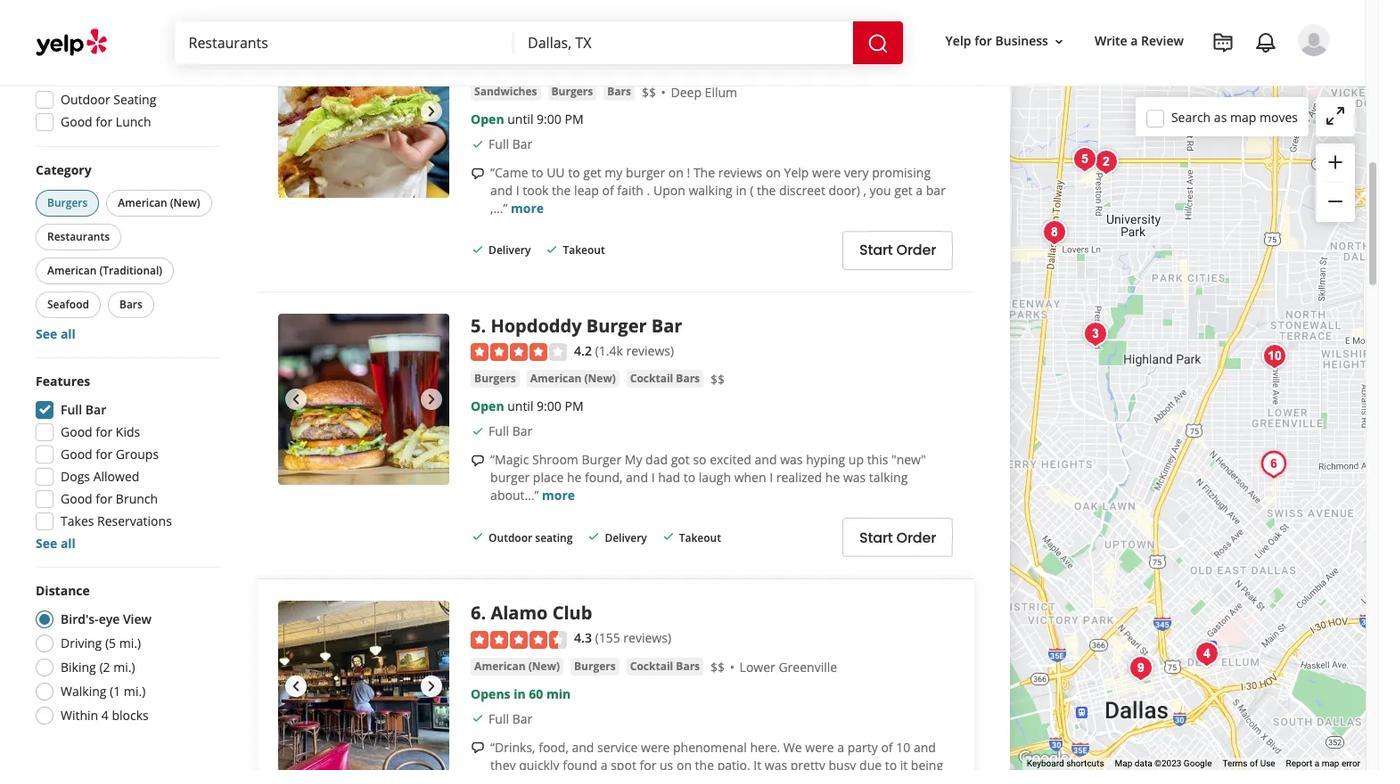 Task type: locate. For each thing, give the bounding box(es) containing it.
0 vertical spatial outdoor
[[61, 91, 110, 108]]

16 chevron down v2 image
[[1052, 34, 1066, 49]]

takeout up dinner
[[100, 46, 147, 63]]

1 vertical spatial .
[[481, 314, 486, 338]]

good up dogs
[[61, 446, 92, 463]]

(new)
[[170, 195, 200, 210], [584, 371, 616, 386], [529, 659, 560, 674]]

of inside "drinks, food, and service were phenomenal here. we were a party of 10 and they quickly found a spot for us on the patio.   it was pretty busy due to it bein
[[881, 739, 893, 756]]

walking
[[61, 683, 107, 700]]

1 vertical spatial see all
[[36, 535, 76, 552]]

were inside "came to uu to get my burger on ! the reviews on yelp were very promising and i took the leap of faith . upon walking in ( the discreet door) , you get a bar ,…"
[[812, 164, 841, 181]]

1 horizontal spatial he
[[825, 469, 840, 486]]

2 see all button from the top
[[36, 535, 76, 552]]

blocks
[[112, 707, 149, 724]]

burger
[[586, 314, 647, 338], [582, 451, 622, 468]]

2 cocktail bars from the top
[[630, 659, 700, 674]]

1 vertical spatial in
[[514, 685, 526, 702]]

$$ right bars link
[[642, 84, 656, 101]]

2 vertical spatial american (new) button
[[471, 658, 564, 676]]

burger inside "magic shroom burger  my dad got so excited and was hyping up this "new" burger place he found, and i had to laugh when i realized he was talking about…"
[[582, 451, 622, 468]]

2 previous image from the top
[[285, 389, 307, 410]]

promising
[[872, 164, 931, 181]]

previous image for 5
[[285, 389, 307, 410]]

"new"
[[892, 451, 926, 468]]

0 vertical spatial (1.4k
[[595, 55, 623, 72]]

2 vertical spatial takeout
[[679, 530, 721, 545]]

mi.) right (1
[[124, 683, 146, 700]]

until
[[508, 110, 534, 127], [508, 398, 534, 415]]

(1.4k for 4.4
[[595, 55, 623, 72]]

laugh
[[699, 469, 731, 486]]

1 vertical spatial 9:00
[[537, 398, 562, 415]]

1 vertical spatial open
[[471, 398, 504, 415]]

1 horizontal spatial (new)
[[529, 659, 560, 674]]

pretty
[[791, 757, 825, 770]]

open until 9:00 pm down sandwiches button
[[471, 110, 584, 127]]

alamo club image
[[278, 601, 449, 770]]

2 vertical spatial reviews)
[[624, 630, 671, 647]]

more link down took
[[511, 200, 544, 217]]

9:00 down sandwiches button
[[537, 110, 562, 127]]

terms of use link
[[1223, 759, 1275, 769]]

1 vertical spatial outdoor
[[489, 530, 532, 545]]

0 horizontal spatial 16 checkmark v2 image
[[471, 424, 485, 439]]

2 vertical spatial pm
[[565, 398, 584, 415]]

$$ for burger
[[711, 371, 725, 388]]

None field
[[189, 33, 499, 53], [528, 33, 839, 53]]

full bar up "magic
[[489, 423, 532, 440]]

1 see all button from the top
[[36, 325, 76, 342]]

takes reservations
[[61, 513, 172, 530]]

burgers button down 4.2 star rating image
[[471, 370, 520, 388]]

american (new) button for american (new) link to the bottom
[[471, 658, 564, 676]]

bars left lower
[[676, 659, 700, 674]]

order
[[897, 240, 936, 261], [897, 528, 936, 548]]

american (new) button
[[106, 190, 212, 217], [527, 370, 619, 388], [471, 658, 564, 676]]

reviews) right 4.2
[[626, 342, 674, 359]]

1 9:00 from the top
[[537, 110, 562, 127]]

keyboard
[[1027, 759, 1064, 769]]

2 vertical spatial mi.)
[[124, 683, 146, 700]]

2 good from the top
[[61, 113, 92, 130]]

1 horizontal spatial of
[[881, 739, 893, 756]]

see all down seafood 'button'
[[36, 325, 76, 342]]

cocktail for club
[[630, 659, 673, 674]]

$$ left lower
[[711, 659, 725, 676]]

delivery down 'found,'
[[605, 530, 647, 545]]

a up busy
[[837, 739, 844, 756]]

1 vertical spatial yelp
[[784, 164, 809, 181]]

bars button
[[604, 83, 635, 101], [108, 292, 154, 318]]

Near text field
[[528, 33, 839, 53]]

10
[[896, 739, 911, 756]]

all down seafood 'button'
[[61, 325, 76, 342]]

to right uu
[[568, 164, 580, 181]]

all
[[61, 325, 76, 342], [61, 535, 76, 552]]

burger inside "magic shroom burger  my dad got so excited and was hyping up this "new" burger place he found, and i had to laugh when i realized he was talking about…"
[[490, 469, 530, 486]]

map region
[[832, 74, 1379, 770]]

see
[[36, 325, 57, 342], [36, 535, 57, 552]]

for inside button
[[975, 33, 992, 49]]

0 vertical spatial next image
[[421, 101, 442, 123]]

burger
[[626, 164, 665, 181], [490, 469, 530, 486]]

for left business
[[975, 33, 992, 49]]

1 vertical spatial 16 speech v2 image
[[471, 454, 485, 468]]

1 previous image from the top
[[285, 101, 307, 123]]

of down the 'my'
[[602, 182, 614, 199]]

burgers button down category
[[36, 190, 99, 217]]

1 horizontal spatial delivery
[[489, 243, 531, 258]]

16 checkmark v2 image for delivery
[[587, 530, 601, 544]]

Find text field
[[189, 33, 499, 53]]

1 horizontal spatial the
[[695, 757, 714, 770]]

1 vertical spatial all
[[61, 535, 76, 552]]

american (traditional)
[[47, 263, 162, 278]]

4 good from the top
[[61, 446, 92, 463]]

of left use
[[1250, 759, 1258, 769]]

0 vertical spatial burgers link
[[548, 83, 597, 101]]

. inside "came to uu to get my burger on ! the reviews on yelp were very promising and i took the leap of faith . upon walking in ( the discreet door) , you get a bar ,…"
[[647, 182, 650, 199]]

zoom in image
[[1325, 151, 1346, 173]]

"came
[[490, 164, 528, 181]]

cocktail bars button for 5 . hopdoddy burger bar
[[627, 370, 703, 388]]

pm right the 1:00
[[154, 2, 173, 19]]

offers up offers takeout
[[61, 24, 97, 41]]

2 none field from the left
[[528, 33, 839, 53]]

open for "came
[[471, 110, 504, 127]]

full bar down opens in 60 min on the left bottom of page
[[489, 710, 532, 727]]

order for "magic shroom burger  my dad got so excited and was hyping up this "new" burger place he found, and i had to laugh when i realized he was talking about…"
[[897, 528, 936, 548]]

reviews) for burger
[[626, 342, 674, 359]]

1 vertical spatial order
[[897, 528, 936, 548]]

1 vertical spatial more
[[542, 487, 575, 504]]

(
[[750, 182, 754, 199]]

full up "came
[[489, 135, 509, 152]]

0 vertical spatial start order link
[[843, 231, 953, 270]]

1 vertical spatial open until 9:00 pm
[[471, 398, 584, 415]]

previous image
[[285, 101, 307, 123], [285, 389, 307, 410], [285, 676, 307, 697]]

american (new) down 4.2
[[530, 371, 616, 386]]

0 vertical spatial burger
[[626, 164, 665, 181]]

1 see from the top
[[36, 325, 57, 342]]

16 checkmark v2 image down sandwiches button
[[471, 137, 485, 151]]

0 horizontal spatial he
[[567, 469, 582, 486]]

9:00 up the shroom
[[537, 398, 562, 415]]

write
[[1095, 33, 1128, 49]]

1 until from the top
[[508, 110, 534, 127]]

burgers link for 4.3
[[571, 658, 619, 676]]

burger up the 4.2 (1.4k reviews) at the left of page
[[586, 314, 647, 338]]

0 vertical spatial offers
[[61, 24, 97, 41]]

1 vertical spatial 16 checkmark v2 image
[[587, 530, 601, 544]]

offers takeout
[[61, 46, 147, 63]]

open until 9:00 pm for "magic
[[471, 398, 584, 415]]

open down sandwiches button
[[471, 110, 504, 127]]

burger down "magic
[[490, 469, 530, 486]]

0 vertical spatial open until 9:00 pm
[[471, 110, 584, 127]]

0 vertical spatial see all
[[36, 325, 76, 342]]

open for "magic
[[471, 398, 504, 415]]

0 horizontal spatial takeout
[[100, 46, 147, 63]]

for for kids
[[96, 424, 113, 440]]

reservations
[[97, 513, 172, 530]]

open until 9:00 pm for "came
[[471, 110, 584, 127]]

(1.4k right 4.2
[[595, 342, 623, 359]]

1 next image from the top
[[421, 101, 442, 123]]

to inside "magic shroom burger  my dad got so excited and was hyping up this "new" burger place he found, and i had to laugh when i realized he was talking about…"
[[684, 469, 696, 486]]

1 vertical spatial cocktail
[[630, 659, 673, 674]]

start order link down you
[[843, 231, 953, 270]]

3 16 speech v2 image from the top
[[471, 741, 485, 756]]

chip's old fashioned hamburgers image
[[1037, 214, 1072, 250]]

1 horizontal spatial 16 checkmark v2 image
[[587, 530, 601, 544]]

cocktail for burger
[[630, 371, 673, 386]]

start order link for "magic shroom burger  my dad got so excited and was hyping up this "new" burger place he found, and i had to laugh when i realized he was talking about…"
[[843, 518, 953, 557]]

9:00 for shroom
[[537, 398, 562, 415]]

american (new) link
[[527, 370, 619, 388], [471, 658, 564, 676]]

more
[[511, 200, 544, 217], [542, 487, 575, 504]]

2 see all from the top
[[36, 535, 76, 552]]

1 order from the top
[[897, 240, 936, 261]]

takeout down leap
[[563, 243, 605, 258]]

reviews)
[[626, 55, 674, 72], [626, 342, 674, 359], [624, 630, 671, 647]]

1 vertical spatial start order link
[[843, 518, 953, 557]]

order down talking
[[897, 528, 936, 548]]

0 vertical spatial previous image
[[285, 101, 307, 123]]

16 checkmark v2 image
[[471, 424, 485, 439], [587, 530, 601, 544]]

1 vertical spatial cocktail bars button
[[627, 658, 703, 676]]

16 checkmark v2 image left outdoor seating
[[471, 530, 485, 544]]

full bar for "came
[[489, 135, 532, 152]]

1 see all from the top
[[36, 325, 76, 342]]

found
[[563, 757, 597, 770]]

until for "came
[[508, 110, 534, 127]]

0 vertical spatial 16 checkmark v2 image
[[471, 424, 485, 439]]

1 vertical spatial see
[[36, 535, 57, 552]]

cocktail bars button for 6 . alamo club
[[627, 658, 703, 676]]

were up pretty
[[805, 739, 834, 756]]

(1.4k
[[595, 55, 623, 72], [595, 342, 623, 359]]

expand map image
[[1325, 105, 1346, 127]]

. up 4.2 star rating image
[[481, 314, 486, 338]]

5 good from the top
[[61, 490, 92, 507]]

2 horizontal spatial (new)
[[584, 371, 616, 386]]

he right 'place'
[[567, 469, 582, 486]]

get up leap
[[583, 164, 602, 181]]

the right (
[[757, 182, 776, 199]]

1 offers from the top
[[61, 24, 97, 41]]

1 cocktail bars from the top
[[630, 371, 700, 386]]

2 start order from the top
[[860, 528, 936, 548]]

2 16 speech v2 image from the top
[[471, 454, 485, 468]]

previous image for 6
[[285, 676, 307, 697]]

bar for 4.4 (1.4k reviews)
[[512, 135, 532, 152]]

mi.) right (5 at left
[[119, 635, 141, 652]]

terms
[[1223, 759, 1248, 769]]

0 horizontal spatial i
[[516, 182, 519, 199]]

16 speech v2 image for 5
[[471, 454, 485, 468]]

0 horizontal spatial the
[[552, 182, 571, 199]]

0 vertical spatial all
[[61, 325, 76, 342]]

1 vertical spatial next image
[[421, 676, 442, 697]]

good down offers takeout
[[61, 69, 92, 86]]

for up good for groups
[[96, 424, 113, 440]]

1 horizontal spatial in
[[736, 182, 747, 199]]

"magic
[[490, 451, 529, 468]]

outdoor for outdoor seating
[[489, 530, 532, 545]]

american
[[118, 195, 167, 210], [47, 263, 97, 278], [530, 371, 582, 386], [474, 659, 526, 674]]

0 vertical spatial until
[[508, 110, 534, 127]]

1 vertical spatial cocktail bars
[[630, 659, 700, 674]]

shortcuts
[[1066, 759, 1104, 769]]

burgers link down 4.2 star rating image
[[471, 370, 520, 388]]

good up good for groups
[[61, 424, 92, 440]]

1 vertical spatial start order
[[860, 528, 936, 548]]

slideshow element for 5
[[278, 314, 449, 485]]

good for good for brunch
[[61, 490, 92, 507]]

slideshow element
[[278, 26, 449, 198], [278, 314, 449, 485], [278, 601, 449, 770]]

search image
[[867, 33, 889, 54]]

map left error
[[1322, 759, 1340, 769]]

.
[[647, 182, 650, 199], [481, 314, 486, 338], [481, 601, 486, 625]]

1:00 pm
[[126, 2, 173, 19]]

0 vertical spatial order
[[897, 240, 936, 261]]

eye
[[99, 611, 120, 628]]

2 all from the top
[[61, 535, 76, 552]]

the
[[552, 182, 571, 199], [757, 182, 776, 199], [695, 757, 714, 770]]

1 vertical spatial burger
[[490, 469, 530, 486]]

a right write on the right
[[1131, 33, 1138, 49]]

4.2 star rating image
[[471, 343, 567, 361]]

zoom out image
[[1325, 191, 1346, 212]]

more down 'place'
[[542, 487, 575, 504]]

in left (
[[736, 182, 747, 199]]

0 vertical spatial open
[[471, 110, 504, 127]]

was inside "drinks, food, and service were phenomenal here. we were a party of 10 and they quickly found a spot for us on the patio.   it was pretty busy due to it bein
[[765, 757, 787, 770]]

0 horizontal spatial of
[[602, 182, 614, 199]]

offers down the offers delivery
[[61, 46, 97, 63]]

see all button down seafood 'button'
[[36, 325, 76, 342]]

1 vertical spatial offers
[[61, 46, 97, 63]]

keyboard shortcuts
[[1027, 759, 1104, 769]]

outdoor
[[61, 91, 110, 108], [489, 530, 532, 545]]

moves
[[1260, 108, 1298, 125]]

and up when
[[755, 451, 777, 468]]

until down sandwiches button
[[508, 110, 534, 127]]

was right it at the bottom
[[765, 757, 787, 770]]

2 see from the top
[[36, 535, 57, 552]]

i right when
[[770, 469, 773, 486]]

16 checkmark v2 image
[[471, 137, 485, 151], [471, 242, 485, 257], [545, 242, 559, 257], [471, 530, 485, 544], [661, 530, 676, 544], [471, 712, 485, 726]]

start order for "came to uu to get my burger on ! the reviews on yelp were very promising and i took the leap of faith . upon walking in ( the discreet door) , you get a bar ,…"
[[860, 240, 936, 261]]

dad
[[646, 451, 668, 468]]

due
[[860, 757, 882, 770]]

service
[[597, 739, 638, 756]]

start for "magic shroom burger  my dad got so excited and was hyping up this "new" burger place he found, and i had to laugh when i realized he was talking about…"
[[860, 528, 893, 548]]

full
[[489, 135, 509, 152], [61, 401, 82, 418], [489, 423, 509, 440], [489, 710, 509, 727]]

16 speech v2 image for 6
[[471, 741, 485, 756]]

1 16 speech v2 image from the top
[[471, 166, 485, 181]]

2 start from the top
[[860, 528, 893, 548]]

full down opens at left bottom
[[489, 710, 509, 727]]

burger up 'found,'
[[582, 451, 622, 468]]

see all for category
[[36, 325, 76, 342]]

1 horizontal spatial get
[[894, 182, 913, 199]]

report
[[1286, 759, 1313, 769]]

2 next image from the top
[[421, 676, 442, 697]]

2 vertical spatial delivery
[[605, 530, 647, 545]]

mi.) for biking (2 mi.)
[[113, 659, 135, 676]]

"drinks, food, and service were phenomenal here. we were a party of 10 and they quickly found a spot for us on the patio.   it was pretty busy due to it bein
[[490, 739, 943, 770]]

0 vertical spatial more
[[511, 200, 544, 217]]

1 (1.4k from the top
[[595, 55, 623, 72]]

,
[[863, 182, 867, 199]]

pm down '4.4'
[[565, 110, 584, 127]]

full down features
[[61, 401, 82, 418]]

delivery down the 1:00
[[100, 24, 147, 41]]

1 vertical spatial cocktail bars link
[[627, 658, 703, 676]]

see all button down takes
[[36, 535, 76, 552]]

0 vertical spatial .
[[647, 182, 650, 199]]

2 vertical spatial .
[[481, 601, 486, 625]]

0 horizontal spatial burger
[[490, 469, 530, 486]]

16 speech v2 image
[[471, 166, 485, 181], [471, 454, 485, 468], [471, 741, 485, 756]]

i left had
[[651, 469, 655, 486]]

2 cocktail from the top
[[630, 659, 673, 674]]

sandwiches button
[[471, 83, 541, 101]]

search
[[1171, 108, 1211, 125]]

2 until from the top
[[508, 398, 534, 415]]

2 start order link from the top
[[843, 518, 953, 557]]

american (new) link down 4.2
[[527, 370, 619, 388]]

map right as
[[1230, 108, 1257, 125]]

cocktail bars button down the 4.2 (1.4k reviews) at the left of page
[[627, 370, 703, 388]]

2 open until 9:00 pm from the top
[[471, 398, 584, 415]]

0 vertical spatial 9:00
[[537, 110, 562, 127]]

0 vertical spatial start
[[860, 240, 893, 261]]

more for he
[[542, 487, 575, 504]]

1 horizontal spatial none field
[[528, 33, 839, 53]]

seafood
[[47, 297, 89, 312]]

option group
[[30, 582, 221, 730]]

4.3 (155 reviews)
[[574, 630, 671, 647]]

full for "magic shroom burger  my dad got so excited and was hyping up this "new" burger place he found, and i had to laugh when i realized he was talking about…"
[[489, 423, 509, 440]]

more down took
[[511, 200, 544, 217]]

offers delivery
[[61, 24, 147, 41]]

open until 9:00 pm down 4.2 star rating image
[[471, 398, 584, 415]]

1 vertical spatial mi.)
[[113, 659, 135, 676]]

1 open until 9:00 pm from the top
[[471, 110, 584, 127]]

mi.)
[[119, 635, 141, 652], [113, 659, 135, 676], [124, 683, 146, 700]]

dinner
[[116, 69, 155, 86]]

1 vertical spatial of
[[881, 739, 893, 756]]

yelp left business
[[946, 33, 971, 49]]

3 slideshow element from the top
[[278, 601, 449, 770]]

map
[[1115, 759, 1133, 769]]

burger inside "came to uu to get my burger on ! the reviews on yelp were very promising and i took the leap of faith . upon walking in ( the discreet door) , you get a bar ,…"
[[626, 164, 665, 181]]

and inside "came to uu to get my burger on ! the reviews on yelp were very promising and i took the leap of faith . upon walking in ( the discreet door) , you get a bar ,…"
[[490, 182, 513, 199]]

start order for "magic shroom burger  my dad got so excited and was hyping up this "new" burger place he found, and i had to laugh when i realized he was talking about…"
[[860, 528, 936, 548]]

0 vertical spatial see all button
[[36, 325, 76, 342]]

see for features
[[36, 535, 57, 552]]

more link
[[511, 200, 544, 217], [542, 487, 575, 504]]

delivery down ,…"
[[489, 243, 531, 258]]

walking (1 mi.)
[[61, 683, 146, 700]]

i
[[516, 182, 519, 199], [651, 469, 655, 486], [770, 469, 773, 486]]

biking (2 mi.)
[[61, 659, 135, 676]]

0 horizontal spatial bars button
[[108, 292, 154, 318]]

0 horizontal spatial in
[[514, 685, 526, 702]]

write a review link
[[1088, 25, 1191, 57]]

order for "came to uu to get my burger on ! the reviews on yelp were very promising and i took the leap of faith . upon walking in ( the discreet door) , you get a bar ,…"
[[897, 240, 936, 261]]

good for good for dinner
[[61, 69, 92, 86]]

until down 4.2 star rating image
[[508, 398, 534, 415]]

offers for offers delivery
[[61, 24, 97, 41]]

1 horizontal spatial bars button
[[604, 83, 635, 101]]

for for groups
[[96, 446, 113, 463]]

for for lunch
[[96, 113, 113, 130]]

map
[[1230, 108, 1257, 125], [1322, 759, 1340, 769]]

0 vertical spatial more link
[[511, 200, 544, 217]]

all for category
[[61, 325, 76, 342]]

3 previous image from the top
[[285, 676, 307, 697]]

0 horizontal spatial none field
[[189, 33, 499, 53]]

group
[[1316, 144, 1355, 222], [32, 161, 221, 343], [30, 373, 221, 553]]

1 open from the top
[[471, 110, 504, 127]]

good for good for lunch
[[61, 113, 92, 130]]

1 start order link from the top
[[843, 231, 953, 270]]

1 horizontal spatial burger
[[626, 164, 665, 181]]

0 vertical spatial cocktail bars
[[630, 371, 700, 386]]

2 vertical spatial $$
[[711, 659, 725, 676]]

1 slideshow element from the top
[[278, 26, 449, 198]]

the crafty irishman image
[[1123, 650, 1159, 686]]

outdoor for outdoor seating
[[61, 91, 110, 108]]

good for good for groups
[[61, 446, 92, 463]]

0 horizontal spatial map
[[1230, 108, 1257, 125]]

2 vertical spatial slideshow element
[[278, 601, 449, 770]]

2 cocktail bars button from the top
[[627, 658, 703, 676]]

cocktail bars
[[630, 371, 700, 386], [630, 659, 700, 674]]

bar for 4.3 (155 reviews)
[[512, 710, 532, 727]]

r+d kitchen image
[[1088, 144, 1124, 180]]

1 vertical spatial until
[[508, 398, 534, 415]]

0 vertical spatial map
[[1230, 108, 1257, 125]]

16 speech v2 image left "came
[[471, 166, 485, 181]]

0 vertical spatial see
[[36, 325, 57, 342]]

2 order from the top
[[897, 528, 936, 548]]

american (new) link down 4.3 star rating image
[[471, 658, 564, 676]]

outdoor up good for lunch
[[61, 91, 110, 108]]

within 4 blocks
[[61, 707, 149, 724]]

he down hyping
[[825, 469, 840, 486]]

0 vertical spatial in
[[736, 182, 747, 199]]

cocktail down the 4.2 (1.4k reviews) at the left of page
[[630, 371, 673, 386]]

1 start from the top
[[860, 240, 893, 261]]

2 cocktail bars link from the top
[[627, 658, 703, 676]]

bird's-
[[61, 611, 99, 628]]

1 good from the top
[[61, 69, 92, 86]]

open until 9:00 pm
[[471, 110, 584, 127], [471, 398, 584, 415]]

in inside "came to uu to get my burger on ! the reviews on yelp were very promising and i took the leap of faith . upon walking in ( the discreet door) , you get a bar ,…"
[[736, 182, 747, 199]]

search as map moves
[[1171, 108, 1298, 125]]

it
[[900, 757, 908, 770]]

1 start order from the top
[[860, 240, 936, 261]]

(1.4k right '4.4'
[[595, 55, 623, 72]]

bar down opens in 60 min on the left bottom of page
[[512, 710, 532, 727]]

1 vertical spatial (1.4k
[[595, 342, 623, 359]]

see all button for category
[[36, 325, 76, 342]]

american (new) button down 4.3 star rating image
[[471, 658, 564, 676]]

3 good from the top
[[61, 424, 92, 440]]

1 vertical spatial more link
[[542, 487, 575, 504]]

excited
[[710, 451, 752, 468]]

biking
[[61, 659, 96, 676]]

for for brunch
[[96, 490, 113, 507]]

1 all from the top
[[61, 325, 76, 342]]

kids
[[116, 424, 140, 440]]

good
[[61, 69, 92, 86], [61, 113, 92, 130], [61, 424, 92, 440], [61, 446, 92, 463], [61, 490, 92, 507]]

groups
[[116, 446, 159, 463]]

lower greenville
[[740, 659, 837, 676]]

none field the find
[[189, 33, 499, 53]]

offers for offers takeout
[[61, 46, 97, 63]]

cocktail bars link for alamo club
[[627, 658, 703, 676]]

1 none field from the left
[[189, 33, 499, 53]]

full up "magic
[[489, 423, 509, 440]]

1 cocktail bars link from the top
[[627, 370, 703, 388]]

1 cocktail from the top
[[630, 371, 673, 386]]

terms of use
[[1223, 759, 1275, 769]]

until for "magic
[[508, 398, 534, 415]]

were up door) at the top right
[[812, 164, 841, 181]]

1 cocktail bars button from the top
[[627, 370, 703, 388]]

takeout
[[100, 46, 147, 63], [563, 243, 605, 258], [679, 530, 721, 545]]

bar up "came
[[512, 135, 532, 152]]

next image
[[421, 101, 442, 123], [421, 676, 442, 697]]

2 horizontal spatial of
[[1250, 759, 1258, 769]]

mi.) right the (2
[[113, 659, 135, 676]]

0 vertical spatial slideshow element
[[278, 26, 449, 198]]

2 open from the top
[[471, 398, 504, 415]]

and right 10
[[914, 739, 936, 756]]

1:00
[[126, 2, 151, 19]]

of
[[602, 182, 614, 199], [881, 739, 893, 756], [1250, 759, 1258, 769]]

0 vertical spatial american (new) button
[[106, 190, 212, 217]]

category
[[36, 161, 91, 178]]

0 vertical spatial american (new) link
[[527, 370, 619, 388]]

2 vertical spatial american (new)
[[474, 659, 560, 674]]

pm
[[154, 2, 173, 19], [565, 110, 584, 127], [565, 398, 584, 415]]

None search field
[[174, 21, 906, 64]]

and up ,…"
[[490, 182, 513, 199]]

2 slideshow element from the top
[[278, 314, 449, 485]]

cocktail bars down the 4.2 (1.4k reviews) at the left of page
[[630, 371, 700, 386]]

for down outdoor seating
[[96, 113, 113, 130]]

2 offers from the top
[[61, 46, 97, 63]]

2 9:00 from the top
[[537, 398, 562, 415]]

. left the alamo
[[481, 601, 486, 625]]

1 vertical spatial reviews)
[[626, 342, 674, 359]]

2 (1.4k from the top
[[595, 342, 623, 359]]



Task type: vqa. For each thing, say whether or not it's contained in the screenshot.
second "He" from left
yes



Task type: describe. For each thing, give the bounding box(es) containing it.
burgers link for 4.4
[[548, 83, 597, 101]]

a inside "came to uu to get my burger on ! the reviews on yelp were very promising and i took the leap of faith . upon walking in ( the discreet door) , you get a bar ,…"
[[916, 182, 923, 199]]

as
[[1214, 108, 1227, 125]]

good for dinner
[[61, 69, 155, 86]]

slideshow element for 6
[[278, 601, 449, 770]]

view
[[123, 611, 152, 628]]

on inside "drinks, food, and service were phenomenal here. we were a party of 10 and they quickly found a spot for us on the patio.   it was pretty busy due to it bein
[[677, 757, 692, 770]]

bar up the good for kids
[[85, 401, 106, 418]]

9:00 for to
[[537, 110, 562, 127]]

see for category
[[36, 325, 57, 342]]

for for business
[[975, 33, 992, 49]]

faith
[[617, 182, 644, 199]]

0 horizontal spatial (new)
[[170, 195, 200, 210]]

a inside write a review link
[[1131, 33, 1138, 49]]

uber's
[[546, 26, 602, 50]]

uncle uber's link
[[491, 26, 602, 50]]

had
[[658, 469, 680, 486]]

full bar up the good for kids
[[61, 401, 106, 418]]

american (new) button for the top american (new) link
[[527, 370, 619, 388]]

a right 'report' in the bottom of the page
[[1315, 759, 1320, 769]]

review
[[1141, 33, 1184, 49]]

bars up got
[[676, 371, 700, 386]]

us
[[660, 757, 673, 770]]

full bar for "magic
[[489, 423, 532, 440]]

all for features
[[61, 535, 76, 552]]

bar for 4.2 (1.4k reviews)
[[512, 423, 532, 440]]

my
[[605, 164, 623, 181]]

2 he from the left
[[825, 469, 840, 486]]

reviews
[[718, 164, 763, 181]]

uncle
[[491, 26, 541, 50]]

hopdoddy burger bar image
[[278, 314, 449, 485]]

door)
[[829, 182, 860, 199]]

yelp for business button
[[938, 25, 1073, 57]]

,…"
[[490, 200, 508, 217]]

"magic shroom burger  my dad got so excited and was hyping up this "new" burger place he found, and i had to laugh when i realized he was talking about…"
[[490, 451, 926, 504]]

1 vertical spatial american (new) link
[[471, 658, 564, 676]]

mi.) for driving (5 mi.)
[[119, 635, 141, 652]]

bars inside group
[[119, 297, 143, 312]]

quickly
[[519, 757, 559, 770]]

16 checkmark v2 image down had
[[661, 530, 676, 544]]

0 vertical spatial reviews)
[[626, 55, 674, 72]]

. for hopdoddy burger bar
[[481, 314, 486, 338]]

1 vertical spatial bars button
[[108, 292, 154, 318]]

talking
[[869, 469, 908, 486]]

group containing category
[[32, 161, 221, 343]]

user actions element
[[931, 22, 1355, 132]]

1 vertical spatial burgers link
[[471, 370, 520, 388]]

alamo club link
[[491, 601, 592, 625]]

bars link
[[604, 83, 635, 101]]

1 vertical spatial (new)
[[584, 371, 616, 386]]

0 vertical spatial burger
[[586, 314, 647, 338]]

and down my
[[626, 469, 648, 486]]

cocktail bars for 5 . hopdoddy burger bar
[[630, 371, 700, 386]]

full bar for "drinks,
[[489, 710, 532, 727]]

0 vertical spatial american (new)
[[118, 195, 200, 210]]

alamo club image
[[1256, 446, 1292, 482]]

food,
[[539, 739, 569, 756]]

report a map error link
[[1286, 759, 1361, 769]]

0 horizontal spatial get
[[583, 164, 602, 181]]

4.4 star rating image
[[471, 56, 567, 74]]

yelp inside button
[[946, 33, 971, 49]]

option group containing distance
[[30, 582, 221, 730]]

burgers down 4.3
[[574, 659, 616, 674]]

takes
[[61, 513, 94, 530]]

life's good bar & grill image
[[1257, 338, 1292, 374]]

2 horizontal spatial i
[[770, 469, 773, 486]]

0 vertical spatial was
[[780, 451, 803, 468]]

mi.) for walking (1 mi.)
[[124, 683, 146, 700]]

4.3 star rating image
[[471, 631, 567, 649]]

leap
[[574, 182, 599, 199]]

projects image
[[1213, 32, 1234, 53]]

sadelle's image
[[1078, 316, 1113, 352]]

1 vertical spatial was
[[843, 469, 866, 486]]

16 checkmark v2 image up 5
[[471, 242, 485, 257]]

!
[[687, 164, 690, 181]]

keyboard shortcuts button
[[1027, 758, 1104, 770]]

ellum
[[705, 84, 737, 101]]

2 vertical spatial of
[[1250, 759, 1258, 769]]

patio.
[[717, 757, 750, 770]]

2 vertical spatial (new)
[[529, 659, 560, 674]]

uncle uber's
[[491, 26, 602, 50]]

of inside "came to uu to get my burger on ! the reviews on yelp were very promising and i took the leap of faith . upon walking in ( the discreet door) , you get a bar ,…"
[[602, 182, 614, 199]]

4.4 (1.4k reviews)
[[574, 55, 674, 72]]

(1.4k for 4.2
[[595, 342, 623, 359]]

american inside button
[[47, 263, 97, 278]]

hyping
[[806, 451, 845, 468]]

map for error
[[1322, 759, 1340, 769]]

to inside "drinks, food, and service were phenomenal here. we were a party of 10 and they quickly found a spot for us on the patio.   it was pretty busy due to it bein
[[885, 757, 897, 770]]

good for lunch
[[61, 113, 151, 130]]

found,
[[585, 469, 623, 486]]

16 checkmark v2 image down opens at left bottom
[[471, 712, 485, 726]]

we
[[784, 739, 802, 756]]

(155
[[595, 630, 620, 647]]

1 vertical spatial delivery
[[489, 243, 531, 258]]

to up took
[[532, 164, 543, 181]]

6 . alamo club
[[471, 601, 592, 625]]

0 horizontal spatial delivery
[[100, 24, 147, 41]]

this
[[867, 451, 888, 468]]

burgers button down 4.3
[[571, 658, 619, 676]]

my
[[625, 451, 642, 468]]

start for "came to uu to get my burger on ! the reviews on yelp were very promising and i took the leap of faith . upon walking in ( the discreet door) , you get a bar ,…"
[[860, 240, 893, 261]]

on left !
[[669, 164, 684, 181]]

lower
[[740, 659, 775, 676]]

1 he from the left
[[567, 469, 582, 486]]

very
[[844, 164, 869, 181]]

restaurants button
[[36, 224, 121, 251]]

0 vertical spatial bars button
[[604, 83, 635, 101]]

good for good for kids
[[61, 424, 92, 440]]

1 vertical spatial get
[[894, 182, 913, 199]]

1 vertical spatial american (new)
[[530, 371, 616, 386]]

place
[[533, 469, 564, 486]]

0 vertical spatial takeout
[[100, 46, 147, 63]]

cocktail bars for 6 . alamo club
[[630, 659, 700, 674]]

0 vertical spatial pm
[[154, 2, 173, 19]]

cocktail bars link for hopdoddy burger bar
[[627, 370, 703, 388]]

burgers button down '4.4'
[[548, 83, 597, 101]]

american down 4.2
[[530, 371, 582, 386]]

next image for "drinks,
[[421, 676, 442, 697]]

more link for and
[[511, 200, 544, 217]]

alamo
[[491, 601, 548, 625]]

2 horizontal spatial takeout
[[679, 530, 721, 545]]

were up us
[[641, 739, 670, 756]]

see all button for features
[[36, 535, 76, 552]]

shroom
[[532, 451, 579, 468]]

upon
[[653, 182, 685, 199]]

google image
[[1015, 747, 1074, 770]]

when
[[734, 469, 766, 486]]

about…"
[[490, 487, 539, 504]]

more link for he
[[542, 487, 575, 504]]

map data ©2023 google
[[1115, 759, 1212, 769]]

and up the found
[[572, 739, 594, 756]]

burgers down '4.4'
[[551, 84, 593, 99]]

min
[[546, 685, 571, 702]]

a left spot
[[601, 757, 608, 770]]

1 vertical spatial takeout
[[563, 243, 605, 258]]

see all for features
[[36, 535, 76, 552]]

for inside "drinks, food, and service were phenomenal here. we were a party of 10 and they quickly found a spot for us on the patio.   it was pretty busy due to it bein
[[640, 757, 657, 770]]

got
[[671, 451, 690, 468]]

it
[[754, 757, 762, 770]]

16 checkmark v2 image for full bar
[[471, 424, 485, 439]]

reviews) for club
[[624, 630, 671, 647]]

bars down 4.4 (1.4k reviews)
[[607, 84, 631, 99]]

full for "came to uu to get my burger on ! the reviews on yelp were very promising and i took the leap of faith . upon walking in ( the discreet door) , you get a bar ,…"
[[489, 135, 509, 152]]

map for moves
[[1230, 108, 1257, 125]]

$$ for club
[[711, 659, 725, 676]]

2 horizontal spatial the
[[757, 182, 776, 199]]

walking
[[689, 182, 733, 199]]

next image
[[421, 389, 442, 410]]

i inside "came to uu to get my burger on ! the reviews on yelp were very promising and i took the leap of faith . upon walking in ( the discreet door) , you get a bar ,…"
[[516, 182, 519, 199]]

16 checkmark v2 image down took
[[545, 242, 559, 257]]

bar
[[926, 182, 946, 199]]

5 . hopdoddy burger bar
[[471, 314, 682, 338]]

write a review
[[1095, 33, 1184, 49]]

next image for "came
[[421, 101, 442, 123]]

group containing features
[[30, 373, 221, 553]]

on right the reviews
[[766, 164, 781, 181]]

use
[[1260, 759, 1275, 769]]

6
[[471, 601, 481, 625]]

burgers down 4.2 star rating image
[[474, 371, 516, 386]]

rodeo goat image
[[978, 551, 1013, 587]]

error
[[1342, 759, 1361, 769]]

full inside group
[[61, 401, 82, 418]]

outdoor seating
[[61, 91, 156, 108]]

1 horizontal spatial i
[[651, 469, 655, 486]]

brad k. image
[[1298, 24, 1330, 56]]

©2023
[[1155, 759, 1182, 769]]

brunch
[[116, 490, 158, 507]]

dogs allowed
[[61, 468, 139, 485]]

deep
[[671, 84, 702, 101]]

burgers down category
[[47, 195, 88, 210]]

american up opens at left bottom
[[474, 659, 526, 674]]

60
[[529, 685, 543, 702]]

for for dinner
[[96, 69, 113, 86]]

none field near
[[528, 33, 839, 53]]

uncle uber's image
[[278, 26, 449, 198]]

. for alamo club
[[481, 601, 486, 625]]

seating
[[535, 530, 573, 545]]

yelp inside "came to uu to get my burger on ! the reviews on yelp were very promising and i took the leap of faith . upon walking in ( the discreet door) , you get a bar ,…"
[[784, 164, 809, 181]]

4.3
[[574, 630, 592, 647]]

hopdoddy burger bar image
[[1067, 141, 1102, 177]]

american up (traditional)
[[118, 195, 167, 210]]

the inside "drinks, food, and service were phenomenal here. we were a party of 10 and they quickly found a spot for us on the patio.   it was pretty busy due to it bein
[[695, 757, 714, 770]]

they
[[490, 757, 516, 770]]

seating
[[113, 91, 156, 108]]

pm for 4.4
[[565, 110, 584, 127]]

bar up the 4.2 (1.4k reviews) at the left of page
[[652, 314, 682, 338]]

here.
[[750, 739, 780, 756]]

outdoor seating
[[489, 530, 573, 545]]

start order link for "came to uu to get my burger on ! the reviews on yelp were very promising and i took the leap of faith . upon walking in ( the discreet door) , you get a bar ,…"
[[843, 231, 953, 270]]

2 horizontal spatial delivery
[[605, 530, 647, 545]]

discreet
[[779, 182, 825, 199]]

hillside tavern image
[[1362, 304, 1379, 340]]

lunch
[[116, 113, 151, 130]]

pm for 4.2
[[565, 398, 584, 415]]

4.4
[[574, 55, 592, 72]]

more for and
[[511, 200, 544, 217]]

dogs
[[61, 468, 90, 485]]

full for "drinks, food, and service were phenomenal here. we were a party of 10 and they quickly found a spot for us on the patio.   it was pretty busy due to it bein
[[489, 710, 509, 727]]

deep ellum
[[671, 84, 737, 101]]

notifications image
[[1255, 32, 1277, 53]]

up
[[849, 451, 864, 468]]

0 vertical spatial $$
[[642, 84, 656, 101]]

hopdoddy burger bar link
[[491, 314, 682, 338]]

uncle uber's image
[[1189, 636, 1225, 672]]



